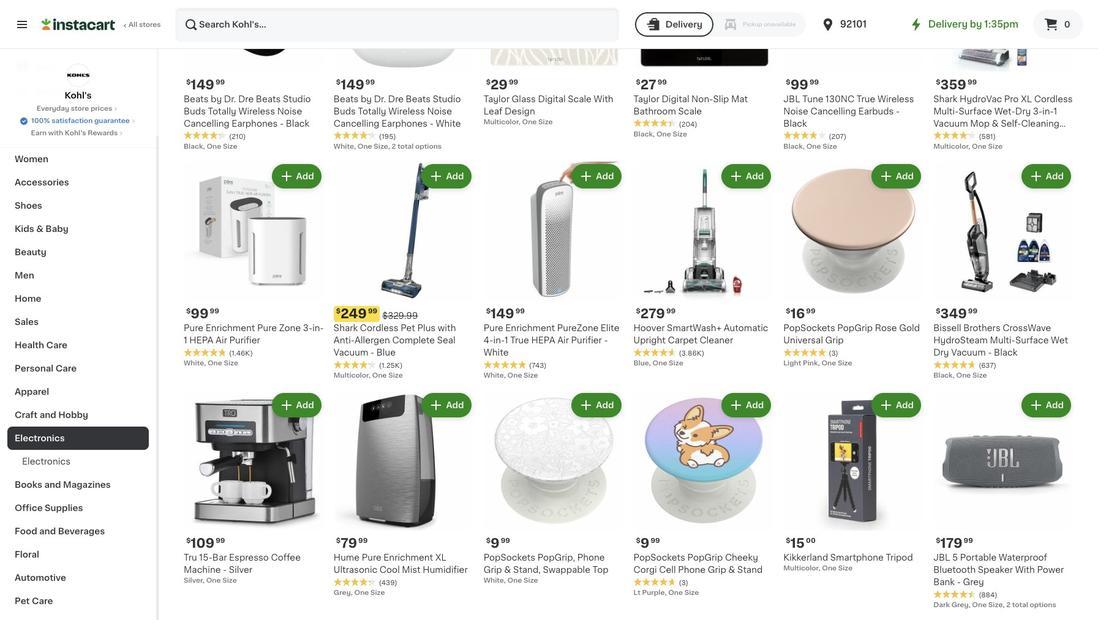 Task type: locate. For each thing, give the bounding box(es) containing it.
$ for bissell brothers crosswave hydrosteam multi-surface wet dry vacuum - black
[[936, 308, 941, 315]]

1 horizontal spatial noise
[[427, 107, 452, 115]]

dre inside beats by dr. dre beats studio buds totally wireless noise cancelling earphones - black
[[238, 95, 254, 103]]

1 vertical spatial phone
[[678, 566, 706, 575]]

1 earphones from the left
[[232, 119, 278, 128]]

add for popsockets popgrip cheeky corgi cell phone grip & stand
[[746, 401, 764, 410]]

$ 149 99 for pure enrichment purezone elite 4-in-1 true hepa air purifier - white
[[486, 308, 525, 321]]

office supplies
[[15, 504, 83, 513]]

apparel
[[15, 388, 49, 396]]

craft and hobby
[[15, 411, 88, 420]]

1 horizontal spatial $ 9 99
[[636, 537, 660, 550]]

delivery for delivery
[[666, 20, 702, 29]]

size, down (884)
[[988, 602, 1005, 609]]

popsockets up universal
[[784, 324, 835, 333]]

1 vertical spatial and
[[44, 481, 61, 489]]

(3.86k)
[[679, 351, 705, 357]]

0 vertical spatial options
[[415, 143, 442, 150]]

surface down crosswave
[[1016, 336, 1049, 345]]

multicolor, one size for anti-
[[334, 373, 403, 379]]

$ 9 99 up popsockets popgrip, phone grip & stand, swappable top white, one size
[[486, 537, 510, 550]]

add for popsockets popgrip, phone grip & stand, swappable top
[[596, 401, 614, 410]]

by for delivery by 1:35pm
[[970, 20, 982, 29]]

purifier down purezone
[[571, 336, 602, 345]]

2 taylor from the left
[[484, 95, 510, 103]]

vacuum inside 'shark hydrovac pro xl cordless multi-surface wet-dry 3-in-1 vacuum mop & self-cleaning system'
[[934, 119, 968, 128]]

popsockets up cell at the right
[[634, 554, 685, 562]]

1 vertical spatial multicolor, one size
[[334, 373, 403, 379]]

delivery by 1:35pm link
[[909, 17, 1019, 32]]

pet down automotive
[[15, 597, 30, 606]]

by inside the beats by dr. dre beats studio buds totally wireless noise cancelling earphones - white
[[361, 95, 372, 103]]

care down health care link
[[56, 364, 77, 373]]

0 horizontal spatial with
[[48, 130, 63, 137]]

99 inside $ 179 99
[[964, 538, 973, 545]]

cancelling inside beats by dr. dre beats studio buds totally wireless noise cancelling earphones - black
[[184, 119, 229, 128]]

dr. inside the beats by dr. dre beats studio buds totally wireless noise cancelling earphones - white
[[374, 95, 386, 103]]

99 for jbl 5 portable waterproof bluetooth speaker with power bank - grey
[[964, 538, 973, 545]]

wireless for beats by dr. dre beats studio buds totally wireless noise cancelling earphones - black
[[238, 107, 275, 115]]

black, for 99
[[784, 143, 805, 150]]

shop link
[[7, 55, 149, 79]]

in- right zone
[[312, 324, 324, 333]]

noise for white
[[427, 107, 452, 115]]

1 horizontal spatial air
[[557, 336, 569, 345]]

2 dre from the left
[[388, 95, 404, 103]]

size inside taylor glass digital scale with leaf design multicolor, one size
[[538, 119, 553, 125]]

size, inside product 'group'
[[988, 602, 1005, 609]]

1 horizontal spatial grip
[[708, 566, 726, 575]]

$ 249 99
[[336, 308, 377, 321]]

99 for popsockets popgrip rose gold universal grip
[[806, 308, 816, 315]]

0 vertical spatial $ 99 99
[[786, 78, 819, 91]]

2 horizontal spatial 1
[[1054, 107, 1057, 115]]

1 horizontal spatial 2
[[1006, 602, 1011, 609]]

product group containing 249
[[334, 161, 474, 381]]

grey, down the ultrasonic
[[334, 590, 353, 597]]

0 vertical spatial popgrip
[[838, 324, 873, 333]]

99 for bissell brothers crosswave hydrosteam multi-surface wet dry vacuum - black
[[968, 308, 978, 315]]

100% satisfaction guarantee button
[[19, 114, 137, 126]]

surface
[[959, 107, 992, 115], [1016, 336, 1049, 345]]

jbl inside "jbl tune 130nc true wireless noise cancelling earbuds - black"
[[784, 95, 800, 103]]

1 horizontal spatial xl
[[1021, 95, 1032, 103]]

0 vertical spatial white
[[436, 119, 461, 128]]

(3) up lt purple, one size
[[679, 580, 688, 587]]

1 vertical spatial cordless
[[360, 324, 399, 333]]

99 inside '$ 79 99'
[[358, 538, 368, 545]]

2 $ 9 99 from the left
[[486, 537, 510, 550]]

universal
[[784, 336, 823, 345]]

wireless inside the beats by dr. dre beats studio buds totally wireless noise cancelling earphones - white
[[388, 107, 425, 115]]

1 horizontal spatial cordless
[[1034, 95, 1073, 103]]

0 vertical spatial 3-
[[1033, 107, 1043, 115]]

black, one size
[[634, 131, 687, 138], [184, 143, 237, 150], [784, 143, 837, 150], [934, 373, 987, 379]]

automatic
[[724, 324, 768, 333]]

pure enrichment pure zone 3-in- 1 hepa air purifier
[[184, 324, 324, 345]]

1 vertical spatial 3-
[[303, 324, 312, 333]]

beverages
[[58, 527, 105, 536]]

0 vertical spatial jbl
[[784, 95, 800, 103]]

wireless inside beats by dr. dre beats studio buds totally wireless noise cancelling earphones - black
[[238, 107, 275, 115]]

hydrovac
[[960, 95, 1002, 103]]

$ for shark hydrovac pro xl cordless multi-surface wet-dry 3-in-1 vacuum mop & self-cleaning system
[[936, 79, 941, 85]]

2 noise from the left
[[427, 107, 452, 115]]

99 inside $ 279 99
[[666, 308, 676, 315]]

black, one size for 27
[[634, 131, 687, 138]]

one right pink,
[[822, 360, 836, 367]]

xl right pro
[[1021, 95, 1032, 103]]

total down jbl 5 portable waterproof bluetooth speaker with power bank - grey
[[1012, 602, 1028, 609]]

one inside popsockets popgrip, phone grip & stand, swappable top white, one size
[[508, 578, 522, 584]]

shark up anti-
[[334, 324, 358, 333]]

149 up 4-
[[491, 308, 514, 321]]

$ 99 99 up "pure enrichment pure zone 3-in- 1 hepa air purifier" at the bottom left
[[186, 308, 219, 321]]

99 inside $ 29 99
[[509, 79, 518, 85]]

add for pure enrichment purezone elite 4-in-1 true hepa air purifier - white
[[596, 172, 614, 180]]

0 horizontal spatial multi-
[[934, 107, 959, 115]]

product group containing 15
[[784, 391, 924, 574]]

1 vertical spatial care
[[56, 364, 77, 373]]

white, one size for 99
[[184, 360, 238, 367]]

1 noise from the left
[[277, 107, 302, 115]]

totally inside the beats by dr. dre beats studio buds totally wireless noise cancelling earphones - white
[[358, 107, 386, 115]]

delivery
[[928, 20, 968, 29], [666, 20, 702, 29]]

2 horizontal spatial $ 149 99
[[486, 308, 525, 321]]

dry inside 'shark hydrovac pro xl cordless multi-surface wet-dry 3-in-1 vacuum mop & self-cleaning system'
[[1015, 107, 1031, 115]]

2 air from the left
[[557, 336, 569, 345]]

2 hepa from the left
[[531, 336, 555, 345]]

add for pure enrichment pure zone 3-in- 1 hepa air purifier
[[296, 172, 314, 180]]

one down design
[[522, 119, 537, 125]]

scale inside taylor digital non-slip mat bathroom scale
[[678, 107, 702, 115]]

1 horizontal spatial 9
[[641, 537, 650, 550]]

popgrip for 16
[[838, 324, 873, 333]]

with
[[594, 95, 613, 103], [1015, 566, 1035, 575]]

black inside "jbl tune 130nc true wireless noise cancelling earbuds - black"
[[784, 119, 807, 128]]

jbl left '5'
[[934, 554, 950, 562]]

white, for beats by dr. dre beats studio buds totally wireless noise cancelling earphones - white
[[334, 143, 356, 150]]

2 horizontal spatial popsockets
[[784, 324, 835, 333]]

dre inside the beats by dr. dre beats studio buds totally wireless noise cancelling earphones - white
[[388, 95, 404, 103]]

1 horizontal spatial earphones
[[382, 119, 428, 128]]

1 beats from the left
[[184, 95, 209, 103]]

size
[[538, 119, 553, 125], [673, 131, 687, 138], [223, 143, 237, 150], [823, 143, 837, 150], [988, 143, 1003, 150], [224, 360, 238, 367], [669, 360, 683, 367], [838, 360, 852, 367], [388, 373, 403, 379], [524, 373, 538, 379], [973, 373, 987, 379], [838, 565, 853, 572], [222, 578, 237, 584], [524, 578, 538, 584], [371, 590, 385, 597], [685, 590, 699, 597]]

brothers
[[964, 324, 1001, 333]]

instacart logo image
[[42, 17, 115, 32]]

1 vertical spatial xl
[[435, 554, 447, 562]]

earphones up (210)
[[232, 119, 278, 128]]

1 taylor from the left
[[634, 95, 660, 103]]

black, one size down (207)
[[784, 143, 837, 150]]

bluetooth
[[934, 566, 976, 575]]

1 horizontal spatial hepa
[[531, 336, 555, 345]]

$ for tru 15-bar espresso coffee machine - silver
[[186, 538, 191, 545]]

0 vertical spatial pet
[[401, 324, 415, 333]]

0 horizontal spatial size,
[[374, 143, 390, 150]]

shark for shark hydrovac pro xl cordless multi-surface wet-dry 3-in-1 vacuum mop & self-cleaning system
[[934, 95, 958, 103]]

2 down jbl 5 portable waterproof bluetooth speaker with power bank - grey
[[1006, 602, 1011, 609]]

product group containing 109
[[184, 391, 324, 586]]

1 studio from the left
[[283, 95, 311, 103]]

earphones inside beats by dr. dre beats studio buds totally wireless noise cancelling earphones - black
[[232, 119, 278, 128]]

kikkerland
[[784, 554, 828, 562]]

white, one size down (1.46k)
[[184, 360, 238, 367]]

food and beverages link
[[7, 520, 149, 543]]

- inside pure enrichment purezone elite 4-in-1 true hepa air purifier - white
[[604, 336, 608, 345]]

earn with kohl's rewards
[[31, 130, 118, 137]]

noise
[[277, 107, 302, 115], [427, 107, 452, 115], [784, 107, 808, 115]]

1:35pm
[[984, 20, 1019, 29]]

grip left stand,
[[484, 566, 502, 575]]

2 horizontal spatial enrichment
[[506, 324, 555, 333]]

by inside delivery by 1:35pm link
[[970, 20, 982, 29]]

1 horizontal spatial 1
[[505, 336, 508, 345]]

1 vertical spatial jbl
[[934, 554, 950, 562]]

0 horizontal spatial with
[[594, 95, 613, 103]]

xl inside hume pure enrichment xl ultrasonic cool mist humidifier
[[435, 554, 447, 562]]

(210)
[[229, 133, 246, 140]]

1 electronics link from the top
[[7, 427, 149, 450]]

in- inside "pure enrichment pure zone 3-in- 1 hepa air purifier"
[[312, 324, 324, 333]]

$ 279 99
[[636, 308, 676, 321]]

1 horizontal spatial in-
[[493, 336, 505, 345]]

food and beverages
[[15, 527, 105, 536]]

9 for popsockets popgrip, phone grip & stand, swappable top
[[491, 537, 500, 550]]

shark
[[934, 95, 958, 103], [334, 324, 358, 333]]

0 vertical spatial surface
[[959, 107, 992, 115]]

xl inside 'shark hydrovac pro xl cordless multi-surface wet-dry 3-in-1 vacuum mop & self-cleaning system'
[[1021, 95, 1032, 103]]

1 vertical spatial scale
[[678, 107, 702, 115]]

1 horizontal spatial dre
[[388, 95, 404, 103]]

$ inside $ 349 99
[[936, 308, 941, 315]]

0 horizontal spatial $ 149 99
[[186, 78, 225, 91]]

vacuum up the system
[[934, 119, 968, 128]]

digital inside taylor digital non-slip mat bathroom scale
[[662, 95, 689, 103]]

dre up (195)
[[388, 95, 404, 103]]

phone right cell at the right
[[678, 566, 706, 575]]

in- inside 'shark hydrovac pro xl cordless multi-surface wet-dry 3-in-1 vacuum mop & self-cleaning system'
[[1043, 107, 1054, 115]]

tru
[[184, 554, 197, 562]]

hoover smartwash+ automatic upright carpet cleaner
[[634, 324, 768, 345]]

2 horizontal spatial in-
[[1043, 107, 1054, 115]]

$ for taylor digital non-slip mat bathroom scale
[[636, 79, 641, 85]]

one inside taylor glass digital scale with leaf design multicolor, one size
[[522, 119, 537, 125]]

in- inside pure enrichment purezone elite 4-in-1 true hepa air purifier - white
[[493, 336, 505, 345]]

$ 9 99 up corgi
[[636, 537, 660, 550]]

purifier inside "pure enrichment pure zone 3-in- 1 hepa air purifier"
[[229, 336, 260, 345]]

add for kikkerland smartphone tripod
[[896, 401, 914, 410]]

0 horizontal spatial xl
[[435, 554, 447, 562]]

0 horizontal spatial grey,
[[334, 590, 353, 597]]

(3) for 16
[[829, 351, 838, 357]]

blue,
[[634, 360, 651, 367]]

$ 99 99 for pure
[[186, 308, 219, 321]]

white, one size down (743)
[[484, 373, 538, 379]]

$ inside $ 29 99
[[486, 79, 491, 85]]

cordless inside shark cordless pet plus with anti-allergen complete seal vacuum - blue
[[360, 324, 399, 333]]

0 vertical spatial true
[[857, 95, 876, 103]]

taylor up leaf
[[484, 95, 510, 103]]

1 horizontal spatial totally
[[358, 107, 386, 115]]

0 horizontal spatial by
[[211, 95, 222, 103]]

air
[[216, 336, 227, 345], [557, 336, 569, 345]]

2 vertical spatial care
[[32, 597, 53, 606]]

jbl for 99
[[784, 95, 800, 103]]

enrichment up (1.46k)
[[206, 324, 255, 333]]

lists
[[34, 111, 55, 120]]

99
[[791, 78, 808, 91], [216, 79, 225, 85], [366, 79, 375, 85], [658, 79, 667, 85], [810, 79, 819, 85], [509, 79, 518, 85], [968, 79, 977, 85], [191, 308, 209, 321], [210, 308, 219, 315], [368, 308, 377, 315], [666, 308, 676, 315], [806, 308, 816, 315], [516, 308, 525, 315], [968, 308, 978, 315], [216, 538, 225, 545], [358, 538, 368, 545], [651, 538, 660, 545], [501, 538, 510, 545], [964, 538, 973, 545]]

sales
[[15, 318, 39, 326]]

hepa inside pure enrichment purezone elite 4-in-1 true hepa air purifier - white
[[531, 336, 555, 345]]

1 vertical spatial white
[[484, 349, 509, 357]]

size, down (195)
[[374, 143, 390, 150]]

(3) inside product 'group'
[[829, 351, 838, 357]]

0 horizontal spatial in-
[[312, 324, 324, 333]]

totally inside beats by dr. dre beats studio buds totally wireless noise cancelling earphones - black
[[208, 107, 236, 115]]

dry down pro
[[1015, 107, 1031, 115]]

white, for pure enrichment purezone elite 4-in-1 true hepa air purifier - white
[[484, 373, 506, 379]]

black, one size down (210)
[[184, 143, 237, 150]]

grip down cheeky
[[708, 566, 726, 575]]

popsockets up stand,
[[484, 554, 535, 562]]

black, one size down bathroom
[[634, 131, 687, 138]]

and right food
[[39, 527, 56, 536]]

1 horizontal spatial with
[[438, 324, 456, 333]]

jbl inside jbl 5 portable waterproof bluetooth speaker with power bank - grey
[[934, 554, 950, 562]]

9 up corgi
[[641, 537, 650, 550]]

add button for kikkerland smartphone tripod
[[873, 395, 920, 417]]

and for craft
[[40, 411, 56, 420]]

$ 29 99
[[486, 78, 518, 91]]

$ inside $ 179 99
[[936, 538, 941, 545]]

electronics down craft and hobby
[[15, 434, 65, 443]]

enrichment inside pure enrichment purezone elite 4-in-1 true hepa air purifier - white
[[506, 324, 555, 333]]

shop
[[34, 62, 57, 71]]

wireless for beats by dr. dre beats studio buds totally wireless noise cancelling earphones - white
[[388, 107, 425, 115]]

99 inside the $ 359 99
[[968, 79, 977, 85]]

1 digital from the left
[[662, 95, 689, 103]]

all
[[129, 21, 137, 28]]

$ 149 99 for beats by dr. dre beats studio buds totally wireless noise cancelling earphones - black
[[186, 78, 225, 91]]

dr. up (195)
[[374, 95, 386, 103]]

add for shark cordless pet plus with anti-allergen complete seal vacuum - blue
[[446, 172, 464, 180]]

99 for hume pure enrichment xl ultrasonic cool mist humidifier
[[358, 538, 368, 545]]

product group containing 179
[[934, 391, 1074, 611]]

2 studio from the left
[[433, 95, 461, 103]]

0 vertical spatial total
[[398, 143, 414, 150]]

1 horizontal spatial $ 99 99
[[786, 78, 819, 91]]

$ 149 99 for beats by dr. dre beats studio buds totally wireless noise cancelling earphones - white
[[336, 78, 375, 91]]

one down 'tune'
[[807, 143, 821, 150]]

add button for hoover smartwash+ automatic upright carpet cleaner
[[723, 165, 770, 187]]

3- up cleaning
[[1033, 107, 1043, 115]]

health care link
[[7, 334, 149, 357]]

popgrip left cheeky
[[688, 554, 723, 562]]

dr. up (210)
[[224, 95, 236, 103]]

popgrip left rose
[[838, 324, 873, 333]]

scale up (204)
[[678, 107, 702, 115]]

pet up complete
[[401, 324, 415, 333]]

$ 9 99 for popsockets popgrip, phone grip & stand, swappable top
[[486, 537, 510, 550]]

9 up popsockets popgrip, phone grip & stand, swappable top white, one size
[[491, 537, 500, 550]]

by
[[970, 20, 982, 29], [211, 95, 222, 103], [361, 95, 372, 103]]

studio inside the beats by dr. dre beats studio buds totally wireless noise cancelling earphones - white
[[433, 95, 461, 103]]

2 horizontal spatial grip
[[825, 336, 844, 345]]

beauty
[[15, 248, 46, 257]]

0 horizontal spatial $ 9 99
[[486, 537, 510, 550]]

health care
[[15, 341, 67, 350]]

$ inside $ 27 99
[[636, 79, 641, 85]]

buy it again link
[[7, 79, 149, 104]]

electronics link down hobby
[[7, 427, 149, 450]]

delivery button
[[635, 12, 714, 37]]

$ 9 99 for popsockets popgrip cheeky corgi cell phone grip & stand
[[636, 537, 660, 550]]

with up "seal"
[[438, 324, 456, 333]]

magazines
[[63, 481, 111, 489]]

0 vertical spatial care
[[46, 341, 67, 350]]

studio for beats by dr. dre beats studio buds totally wireless noise cancelling earphones - white
[[433, 95, 461, 103]]

care for personal care
[[56, 364, 77, 373]]

149 for beats by dr. dre beats studio buds totally wireless noise cancelling earphones - white
[[341, 78, 364, 91]]

$ for popsockets popgrip cheeky corgi cell phone grip & stand
[[636, 538, 641, 545]]

noise for black
[[277, 107, 302, 115]]

1 dre from the left
[[238, 95, 254, 103]]

enrichment up (743)
[[506, 324, 555, 333]]

black inside beats by dr. dre beats studio buds totally wireless noise cancelling earphones - black
[[286, 119, 309, 128]]

xl for 359
[[1021, 95, 1032, 103]]

0 horizontal spatial earphones
[[232, 119, 278, 128]]

$ inside $ 16 99
[[786, 308, 791, 315]]

0 vertical spatial multi-
[[934, 107, 959, 115]]

with right earn
[[48, 130, 63, 137]]

phone inside popsockets popgrip cheeky corgi cell phone grip & stand
[[678, 566, 706, 575]]

0 horizontal spatial popgrip
[[688, 554, 723, 562]]

99 for taylor glass digital scale with leaf design
[[509, 79, 518, 85]]

grip inside popsockets popgrip cheeky corgi cell phone grip & stand
[[708, 566, 726, 575]]

digital inside taylor glass digital scale with leaf design multicolor, one size
[[538, 95, 566, 103]]

None search field
[[175, 7, 619, 42]]

0 horizontal spatial purifier
[[229, 336, 260, 345]]

portable
[[960, 554, 997, 562]]

0 horizontal spatial hepa
[[189, 336, 213, 345]]

popgrip inside popsockets popgrip rose gold universal grip
[[838, 324, 873, 333]]

1 totally from the left
[[208, 107, 236, 115]]

hoover
[[634, 324, 665, 333]]

1 inside "pure enrichment pure zone 3-in- 1 hepa air purifier"
[[184, 336, 187, 345]]

2 earphones from the left
[[382, 119, 428, 128]]

1 vertical spatial with
[[1015, 566, 1035, 575]]

cancelling inside the beats by dr. dre beats studio buds totally wireless noise cancelling earphones - white
[[334, 119, 379, 128]]

earn
[[31, 130, 47, 137]]

0 horizontal spatial wireless
[[238, 107, 275, 115]]

(1.25k)
[[379, 363, 403, 370]]

$ inside $ 279 99
[[636, 308, 641, 315]]

multicolor, down kikkerland
[[784, 565, 821, 572]]

(439)
[[379, 580, 397, 587]]

one down (581)
[[972, 143, 987, 150]]

xl up humidifier
[[435, 554, 447, 562]]

$ 149 99 inside product 'group'
[[486, 308, 525, 321]]

0 horizontal spatial digital
[[538, 95, 566, 103]]

automotive
[[15, 574, 66, 582]]

light
[[784, 360, 801, 367]]

0 horizontal spatial air
[[216, 336, 227, 345]]

0 vertical spatial white, one size
[[184, 360, 238, 367]]

totally up (195)
[[358, 107, 386, 115]]

dr. inside beats by dr. dre beats studio buds totally wireless noise cancelling earphones - black
[[224, 95, 236, 103]]

1 purifier from the left
[[229, 336, 260, 345]]

2 digital from the left
[[538, 95, 566, 103]]

surface up mop
[[959, 107, 992, 115]]

$ for hume pure enrichment xl ultrasonic cool mist humidifier
[[336, 538, 341, 545]]

0 horizontal spatial true
[[510, 336, 529, 345]]

lists link
[[7, 104, 149, 128]]

1 vertical spatial grey,
[[952, 602, 971, 609]]

$ 99 99 up 'tune'
[[786, 78, 819, 91]]

wet
[[1051, 336, 1068, 345]]

popsockets popgrip, phone grip & stand, swappable top white, one size
[[484, 554, 609, 584]]

grey, right the "dark"
[[952, 602, 971, 609]]

2 electronics link from the top
[[7, 450, 149, 473]]

0 horizontal spatial white, one size
[[184, 360, 238, 367]]

Search field
[[176, 9, 618, 40]]

electronics link up the magazines at the left of page
[[7, 450, 149, 473]]

pure enrichment purezone elite 4-in-1 true hepa air purifier - white
[[484, 324, 620, 357]]

cancelling for beats by dr. dre beats studio buds totally wireless noise cancelling earphones - black
[[184, 119, 229, 128]]

digital right glass
[[538, 95, 566, 103]]

taylor down 27
[[634, 95, 660, 103]]

and right craft
[[40, 411, 56, 420]]

buy it again
[[34, 87, 86, 96]]

2 horizontal spatial by
[[970, 20, 982, 29]]

popsockets for 16
[[784, 324, 835, 333]]

1 horizontal spatial taylor
[[634, 95, 660, 103]]

2 purifier from the left
[[571, 336, 602, 345]]

grey,
[[334, 590, 353, 597], [952, 602, 971, 609]]

earphones for white
[[382, 119, 428, 128]]

0 horizontal spatial dry
[[934, 349, 949, 357]]

99 inside $ 249 99
[[368, 308, 377, 315]]

phone up top
[[577, 554, 605, 562]]

cancelling up (210)
[[184, 119, 229, 128]]

vacuum inside bissell brothers crosswave hydrosteam multi-surface wet dry vacuum - black
[[951, 349, 986, 357]]

1 horizontal spatial wireless
[[388, 107, 425, 115]]

silver,
[[184, 578, 205, 584]]

pet care link
[[7, 590, 149, 613]]

multicolor, inside kikkerland smartphone tripod multicolor, one size
[[784, 565, 821, 572]]

$ for pure enrichment purezone elite 4-in-1 true hepa air purifier - white
[[486, 308, 491, 315]]

speaker
[[978, 566, 1013, 575]]

1 vertical spatial shark
[[334, 324, 358, 333]]

one down (884)
[[972, 602, 987, 609]]

dry down hydrosteam
[[934, 349, 949, 357]]

$ inside the $ 359 99
[[936, 79, 941, 85]]

wireless up (210)
[[238, 107, 275, 115]]

phone inside popsockets popgrip, phone grip & stand, swappable top white, one size
[[577, 554, 605, 562]]

$ 149 99 up the beats by dr. dre beats studio buds totally wireless noise cancelling earphones - white
[[336, 78, 375, 91]]

one inside kikkerland smartphone tripod multicolor, one size
[[822, 565, 837, 572]]

books
[[15, 481, 42, 489]]

0 vertical spatial grey,
[[334, 590, 353, 597]]

1 horizontal spatial (3)
[[829, 351, 838, 357]]

1 vertical spatial size,
[[988, 602, 1005, 609]]

99 for pure enrichment purezone elite 4-in-1 true hepa air purifier - white
[[516, 308, 525, 315]]

and for books
[[44, 481, 61, 489]]

0 horizontal spatial pet
[[15, 597, 30, 606]]

beats
[[184, 95, 209, 103], [256, 95, 281, 103], [334, 95, 359, 103], [406, 95, 431, 103]]

1 vertical spatial with
[[438, 324, 456, 333]]

stand,
[[513, 566, 541, 575]]

cell
[[659, 566, 676, 575]]

machine
[[184, 566, 221, 575]]

0 horizontal spatial jbl
[[784, 95, 800, 103]]

$ for kikkerland smartphone tripod
[[786, 538, 791, 545]]

popgrip
[[838, 324, 873, 333], [688, 554, 723, 562]]

1 buds from the left
[[184, 107, 206, 115]]

$ 149 99 up beats by dr. dre beats studio buds totally wireless noise cancelling earphones - black
[[186, 78, 225, 91]]

1 horizontal spatial pet
[[401, 324, 415, 333]]

beats by dr. dre beats studio buds totally wireless noise cancelling earphones - black
[[184, 95, 311, 128]]

0 vertical spatial (3)
[[829, 351, 838, 357]]

99 inside $ 349 99
[[968, 308, 978, 315]]

black, one size down (637)
[[934, 373, 987, 379]]

pet inside shark cordless pet plus with anti-allergen complete seal vacuum - blue
[[401, 324, 415, 333]]

care down automotive
[[32, 597, 53, 606]]

purifier up (1.46k)
[[229, 336, 260, 345]]

care up personal care
[[46, 341, 67, 350]]

1 horizontal spatial scale
[[678, 107, 702, 115]]

enrichment inside hume pure enrichment xl ultrasonic cool mist humidifier
[[384, 554, 433, 562]]

enrichment up mist
[[384, 554, 433, 562]]

true up (743)
[[510, 336, 529, 345]]

0 horizontal spatial white
[[436, 119, 461, 128]]

1 vertical spatial multi-
[[990, 336, 1016, 345]]

1 vertical spatial $ 99 99
[[186, 308, 219, 321]]

size,
[[374, 143, 390, 150], [988, 602, 1005, 609]]

1 horizontal spatial 149
[[341, 78, 364, 91]]

cancelling up (195)
[[334, 119, 379, 128]]

$ 349 99
[[936, 308, 978, 321]]

$ inside $ 15 00
[[786, 538, 791, 545]]

cordless up allergen
[[360, 324, 399, 333]]

2 totally from the left
[[358, 107, 386, 115]]

men
[[15, 271, 34, 280]]

black, for 27
[[634, 131, 655, 138]]

1 $ 9 99 from the left
[[636, 537, 660, 550]]

shark inside 'shark hydrovac pro xl cordless multi-surface wet-dry 3-in-1 vacuum mop & self-cleaning system'
[[934, 95, 958, 103]]

one down the ultrasonic
[[354, 590, 369, 597]]

2 beats from the left
[[256, 95, 281, 103]]

purifier inside pure enrichment purezone elite 4-in-1 true hepa air purifier - white
[[571, 336, 602, 345]]

popsockets
[[784, 324, 835, 333], [634, 554, 685, 562], [484, 554, 535, 562]]

1 horizontal spatial delivery
[[928, 20, 968, 29]]

1 horizontal spatial digital
[[662, 95, 689, 103]]

black, for 349
[[934, 373, 955, 379]]

add button for bissell brothers crosswave hydrosteam multi-surface wet dry vacuum - black
[[1023, 165, 1070, 187]]

white, one size for 149
[[484, 373, 538, 379]]

one down stand,
[[508, 578, 522, 584]]

99 inside $ 16 99
[[806, 308, 816, 315]]

$ 149 99 up 4-
[[486, 308, 525, 321]]

blue, one size
[[634, 360, 683, 367]]

279
[[641, 308, 665, 321]]

- inside bissell brothers crosswave hydrosteam multi-surface wet dry vacuum - black
[[988, 349, 992, 357]]

shark for shark cordless pet plus with anti-allergen complete seal vacuum - blue
[[334, 324, 358, 333]]

1 dr. from the left
[[224, 95, 236, 103]]

multicolor, one size down the system
[[934, 143, 1003, 150]]

$ 99 99 for jbl
[[786, 78, 819, 91]]

bathroom
[[634, 107, 676, 115]]

2 vertical spatial and
[[39, 527, 56, 536]]

buds inside the beats by dr. dre beats studio buds totally wireless noise cancelling earphones - white
[[334, 107, 356, 115]]

product group
[[184, 161, 324, 369], [334, 161, 474, 381], [484, 161, 624, 381], [634, 161, 774, 369], [784, 161, 924, 369], [934, 161, 1074, 381], [184, 391, 324, 586], [334, 391, 474, 599], [484, 391, 624, 586], [634, 391, 774, 599], [784, 391, 924, 574], [934, 391, 1074, 611]]

1 horizontal spatial enrichment
[[384, 554, 433, 562]]

3 beats from the left
[[334, 95, 359, 103]]

product group containing 149
[[484, 161, 624, 381]]

1 vertical spatial total
[[1012, 602, 1028, 609]]

$249.99 original price: $329.99 element
[[334, 306, 474, 322]]

earphones up (195)
[[382, 119, 428, 128]]

0 horizontal spatial delivery
[[666, 20, 702, 29]]

popsockets inside popsockets popgrip rose gold universal grip
[[784, 324, 835, 333]]

pure inside hume pure enrichment xl ultrasonic cool mist humidifier
[[362, 554, 381, 562]]

multi- inside 'shark hydrovac pro xl cordless multi-surface wet-dry 3-in-1 vacuum mop & self-cleaning system'
[[934, 107, 959, 115]]

one down bathroom
[[657, 131, 671, 138]]

0 vertical spatial dry
[[1015, 107, 1031, 115]]

dre for white
[[388, 95, 404, 103]]

wet-
[[995, 107, 1015, 115]]

99 for beats by dr. dre beats studio buds totally wireless noise cancelling earphones - white
[[366, 79, 375, 85]]

add button for shark cordless pet plus with anti-allergen complete seal vacuum - blue
[[423, 165, 470, 187]]

1 hepa from the left
[[189, 336, 213, 345]]

2 vertical spatial in-
[[493, 336, 505, 345]]

1 horizontal spatial jbl
[[934, 554, 950, 562]]

add button for jbl 5 portable waterproof bluetooth speaker with power bank - grey
[[1023, 395, 1070, 417]]

1 9 from the left
[[641, 537, 650, 550]]

dr.
[[224, 95, 236, 103], [374, 95, 386, 103]]

taylor inside taylor digital non-slip mat bathroom scale
[[634, 95, 660, 103]]

totally up (210)
[[208, 107, 236, 115]]

3- right zone
[[303, 324, 312, 333]]

2 buds from the left
[[334, 107, 356, 115]]

1 air from the left
[[216, 336, 227, 345]]

2 9 from the left
[[491, 537, 500, 550]]

in- right "seal"
[[493, 336, 505, 345]]

with inside taylor glass digital scale with leaf design multicolor, one size
[[594, 95, 613, 103]]

one right blue,
[[653, 360, 667, 367]]

add button for popsockets popgrip, phone grip & stand, swappable top
[[573, 395, 620, 417]]

again
[[62, 87, 86, 96]]

2 down (195)
[[392, 143, 396, 150]]

2 dr. from the left
[[374, 95, 386, 103]]

in- up cleaning
[[1043, 107, 1054, 115]]

149 up the beats by dr. dre beats studio buds totally wireless noise cancelling earphones - white
[[341, 78, 364, 91]]

100%
[[31, 118, 50, 124]]

249
[[341, 308, 367, 321]]

149 for beats by dr. dre beats studio buds totally wireless noise cancelling earphones - black
[[191, 78, 214, 91]]

3 noise from the left
[[784, 107, 808, 115]]

0 horizontal spatial dre
[[238, 95, 254, 103]]

& left stand,
[[504, 566, 511, 575]]

wireless up earbuds at top
[[878, 95, 914, 103]]

accessories
[[15, 178, 69, 187]]

true up earbuds at top
[[857, 95, 876, 103]]

popsockets inside popsockets popgrip cheeky corgi cell phone grip & stand
[[634, 554, 685, 562]]



Task type: vqa. For each thing, say whether or not it's contained in the screenshot.


Task type: describe. For each thing, give the bounding box(es) containing it.
scale inside taylor glass digital scale with leaf design multicolor, one size
[[568, 95, 592, 103]]

baby
[[45, 225, 68, 233]]

accessories link
[[7, 171, 149, 194]]

multi- inside bissell brothers crosswave hydrosteam multi-surface wet dry vacuum - black
[[990, 336, 1016, 345]]

jbl 5 portable waterproof bluetooth speaker with power bank - grey
[[934, 554, 1064, 587]]

add button for hume pure enrichment xl ultrasonic cool mist humidifier
[[423, 395, 470, 417]]

earbuds
[[859, 107, 894, 115]]

vacuum inside shark cordless pet plus with anti-allergen complete seal vacuum - blue
[[334, 349, 368, 357]]

& inside popsockets popgrip cheeky corgi cell phone grip & stand
[[728, 566, 735, 575]]

size inside kikkerland smartphone tripod multicolor, one size
[[838, 565, 853, 572]]

non-
[[692, 95, 713, 103]]

add for jbl 5 portable waterproof bluetooth speaker with power bank - grey
[[1046, 401, 1064, 410]]

add button for popsockets popgrip rose gold universal grip
[[873, 165, 920, 187]]

popgrip for 9
[[688, 554, 723, 562]]

size inside tru 15-bar espresso coffee machine - silver silver, one size
[[222, 578, 237, 584]]

all stores link
[[42, 7, 162, 42]]

stores
[[139, 21, 161, 28]]

with inside jbl 5 portable waterproof bluetooth speaker with power bank - grey
[[1015, 566, 1035, 575]]

satisfaction
[[52, 118, 93, 124]]

supplies
[[45, 504, 83, 513]]

office
[[15, 504, 43, 513]]

pink,
[[803, 360, 820, 367]]

add button for pure enrichment pure zone 3-in- 1 hepa air purifier
[[273, 165, 320, 187]]

surface inside 'shark hydrovac pro xl cordless multi-surface wet-dry 3-in-1 vacuum mop & self-cleaning system'
[[959, 107, 992, 115]]

floral
[[15, 551, 39, 559]]

black, one size for 149
[[184, 143, 237, 150]]

hume
[[334, 554, 360, 562]]

women link
[[7, 148, 149, 171]]

$ for jbl tune 130nc true wireless noise cancelling earbuds - black
[[786, 79, 791, 85]]

$ inside $ 249 99
[[336, 308, 341, 315]]

jbl tune 130nc true wireless noise cancelling earbuds - black
[[784, 95, 914, 128]]

anti-
[[334, 336, 355, 345]]

in- for 149
[[493, 336, 505, 345]]

& inside 'shark hydrovac pro xl cordless multi-surface wet-dry 3-in-1 vacuum mop & self-cleaning system'
[[992, 119, 999, 128]]

true inside pure enrichment purezone elite 4-in-1 true hepa air purifier - white
[[510, 336, 529, 345]]

0 vertical spatial electronics
[[15, 434, 65, 443]]

- inside tru 15-bar espresso coffee machine - silver silver, one size
[[223, 566, 227, 575]]

care for pet care
[[32, 597, 53, 606]]

kohl's logo image
[[66, 64, 90, 87]]

cool
[[380, 566, 400, 575]]

one down beats by dr. dre beats studio buds totally wireless noise cancelling earphones - black
[[207, 143, 221, 150]]

1 for 149
[[505, 336, 508, 345]]

pure inside pure enrichment purezone elite 4-in-1 true hepa air purifier - white
[[484, 324, 503, 333]]

dry inside bissell brothers crosswave hydrosteam multi-surface wet dry vacuum - black
[[934, 349, 949, 357]]

power
[[1037, 566, 1064, 575]]

air inside pure enrichment purezone elite 4-in-1 true hepa air purifier - white
[[557, 336, 569, 345]]

buds for beats by dr. dre beats studio buds totally wireless noise cancelling earphones - black
[[184, 107, 206, 115]]

one down the beats by dr. dre beats studio buds totally wireless noise cancelling earphones - white
[[358, 143, 372, 150]]

(1.46k)
[[229, 351, 253, 357]]

$ for beats by dr. dre beats studio buds totally wireless noise cancelling earphones - black
[[186, 79, 191, 85]]

product group containing 16
[[784, 161, 924, 369]]

$ for jbl 5 portable waterproof bluetooth speaker with power bank - grey
[[936, 538, 941, 545]]

(637)
[[979, 363, 996, 370]]

grey, one size
[[334, 590, 385, 597]]

130nc
[[826, 95, 855, 103]]

99 for taylor digital non-slip mat bathroom scale
[[658, 79, 667, 85]]

silver
[[229, 566, 252, 575]]

by for beats by dr. dre beats studio buds totally wireless noise cancelling earphones - black
[[211, 95, 222, 103]]

one down "pure enrichment pure zone 3-in- 1 hepa air purifier" at the bottom left
[[208, 360, 222, 367]]

$ for popsockets popgrip rose gold universal grip
[[786, 308, 791, 315]]

add for hoover smartwash+ automatic upright carpet cleaner
[[746, 172, 764, 180]]

1 horizontal spatial options
[[1030, 602, 1056, 609]]

taylor for bathroom
[[634, 95, 660, 103]]

$ for beats by dr. dre beats studio buds totally wireless noise cancelling earphones - white
[[336, 79, 341, 85]]

- inside jbl 5 portable waterproof bluetooth speaker with power bank - grey
[[957, 578, 961, 587]]

grip inside popsockets popgrip rose gold universal grip
[[825, 336, 844, 345]]

$ 27 99
[[636, 78, 667, 91]]

9 for popsockets popgrip cheeky corgi cell phone grip & stand
[[641, 537, 650, 550]]

multicolor, down the system
[[934, 143, 970, 150]]

jbl for 179
[[934, 554, 950, 562]]

4 beats from the left
[[406, 95, 431, 103]]

surface inside bissell brothers crosswave hydrosteam multi-surface wet dry vacuum - black
[[1016, 336, 1049, 345]]

white, for pure enrichment pure zone 3-in- 1 hepa air purifier
[[184, 360, 206, 367]]

79
[[341, 537, 357, 550]]

white inside the beats by dr. dre beats studio buds totally wireless noise cancelling earphones - white
[[436, 119, 461, 128]]

1 inside 'shark hydrovac pro xl cordless multi-surface wet-dry 3-in-1 vacuum mop & self-cleaning system'
[[1054, 107, 1057, 115]]

delivery by 1:35pm
[[928, 20, 1019, 29]]

food
[[15, 527, 37, 536]]

add for hume pure enrichment xl ultrasonic cool mist humidifier
[[446, 401, 464, 410]]

(3) for 9
[[679, 580, 688, 587]]

rewards
[[88, 130, 118, 137]]

1 vertical spatial pet
[[15, 597, 30, 606]]

kikkerland smartphone tripod multicolor, one size
[[784, 554, 913, 572]]

hepa inside "pure enrichment pure zone 3-in- 1 hepa air purifier"
[[189, 336, 213, 345]]

$ for pure enrichment pure zone 3-in- 1 hepa air purifier
[[186, 308, 191, 315]]

enrichment for 149
[[506, 324, 555, 333]]

dark
[[934, 602, 950, 609]]

air inside "pure enrichment pure zone 3-in- 1 hepa air purifier"
[[216, 336, 227, 345]]

all stores
[[129, 21, 161, 28]]

99 for hoover smartwash+ automatic upright carpet cleaner
[[666, 308, 676, 315]]

craft
[[15, 411, 38, 420]]

cancelling inside "jbl tune 130nc true wireless noise cancelling earbuds - black"
[[811, 107, 856, 115]]

& right kids
[[36, 225, 43, 233]]

with inside shark cordless pet plus with anti-allergen complete seal vacuum - blue
[[438, 324, 456, 333]]

multicolor, inside taylor glass digital scale with leaf design multicolor, one size
[[484, 119, 521, 125]]

in- for 99
[[312, 324, 324, 333]]

add for bissell brothers crosswave hydrosteam multi-surface wet dry vacuum - black
[[1046, 172, 1064, 180]]

lt
[[634, 590, 641, 597]]

349
[[941, 308, 967, 321]]

3- inside "pure enrichment pure zone 3-in- 1 hepa air purifier"
[[303, 324, 312, 333]]

149 for pure enrichment purezone elite 4-in-1 true hepa air purifier - white
[[491, 308, 514, 321]]

true inside "jbl tune 130nc true wireless noise cancelling earbuds - black"
[[857, 95, 876, 103]]

0 vertical spatial 2
[[392, 143, 396, 150]]

0 horizontal spatial options
[[415, 143, 442, 150]]

beauty link
[[7, 241, 149, 264]]

earphones for black
[[232, 119, 278, 128]]

mist
[[402, 566, 421, 575]]

(207)
[[829, 133, 847, 140]]

dr. for beats by dr. dre beats studio buds totally wireless noise cancelling earphones - black
[[224, 95, 236, 103]]

multicolor, down anti-
[[334, 373, 371, 379]]

humidifier
[[423, 566, 468, 575]]

(884)
[[979, 592, 998, 599]]

add for tru 15-bar espresso coffee machine - silver
[[296, 401, 314, 410]]

product group containing 79
[[334, 391, 474, 599]]

slip
[[713, 95, 729, 103]]

one down (1.25k)
[[372, 373, 387, 379]]

zone
[[279, 324, 301, 333]]

white, inside popsockets popgrip, phone grip & stand, swappable top white, one size
[[484, 578, 506, 584]]

dr. for beats by dr. dre beats studio buds totally wireless noise cancelling earphones - white
[[374, 95, 386, 103]]

personal care
[[15, 364, 77, 373]]

99 for shark hydrovac pro xl cordless multi-surface wet-dry 3-in-1 vacuum mop & self-cleaning system
[[968, 79, 977, 85]]

home link
[[7, 287, 149, 311]]

purezone
[[557, 324, 599, 333]]

white inside pure enrichment purezone elite 4-in-1 true hepa air purifier - white
[[484, 349, 509, 357]]

add button for pure enrichment purezone elite 4-in-1 true hepa air purifier - white
[[573, 165, 620, 187]]

(204)
[[679, 121, 697, 128]]

3- inside 'shark hydrovac pro xl cordless multi-surface wet-dry 3-in-1 vacuum mop & self-cleaning system'
[[1033, 107, 1043, 115]]

product group containing 99
[[184, 161, 324, 369]]

(195)
[[379, 133, 396, 140]]

care for health care
[[46, 341, 67, 350]]

enrichment for 99
[[206, 324, 255, 333]]

size inside popsockets popgrip, phone grip & stand, swappable top white, one size
[[524, 578, 538, 584]]

popsockets for 9
[[634, 554, 685, 562]]

cleaner
[[700, 336, 733, 345]]

black, one size for 99
[[784, 143, 837, 150]]

cancelling for beats by dr. dre beats studio buds totally wireless noise cancelling earphones - white
[[334, 119, 379, 128]]

service type group
[[635, 12, 806, 37]]

shark cordless pet plus with anti-allergen complete seal vacuum - blue
[[334, 324, 456, 357]]

noise inside "jbl tune 130nc true wireless noise cancelling earbuds - black"
[[784, 107, 808, 115]]

109
[[191, 537, 215, 550]]

crosswave
[[1003, 324, 1051, 333]]

one down hydrosteam
[[956, 373, 971, 379]]

wireless inside "jbl tune 130nc true wireless noise cancelling earbuds - black"
[[878, 95, 914, 103]]

prices
[[91, 105, 112, 112]]

studio for beats by dr. dre beats studio buds totally wireless noise cancelling earphones - black
[[283, 95, 311, 103]]

top
[[593, 566, 609, 575]]

office supplies link
[[7, 497, 149, 520]]

popsockets inside popsockets popgrip, phone grip & stand, swappable top white, one size
[[484, 554, 535, 562]]

plus
[[417, 324, 436, 333]]

white, one size, 2 total options
[[334, 143, 442, 150]]

27
[[641, 78, 656, 91]]

add button for tru 15-bar espresso coffee machine - silver
[[273, 395, 320, 417]]

- inside beats by dr. dre beats studio buds totally wireless noise cancelling earphones - black
[[280, 119, 284, 128]]

kohl's
[[65, 130, 86, 137]]

one inside tru 15-bar espresso coffee machine - silver silver, one size
[[206, 578, 221, 584]]

upright
[[634, 336, 666, 345]]

automotive link
[[7, 567, 149, 590]]

personal
[[15, 364, 53, 373]]

cleaning
[[1021, 119, 1060, 128]]

- inside the beats by dr. dre beats studio buds totally wireless noise cancelling earphones - white
[[430, 119, 434, 128]]

add button for popsockets popgrip cheeky corgi cell phone grip & stand
[[723, 395, 770, 417]]

black inside bissell brothers crosswave hydrosteam multi-surface wet dry vacuum - black
[[994, 349, 1018, 357]]

blue
[[377, 349, 396, 357]]

popsockets popgrip cheeky corgi cell phone grip & stand
[[634, 554, 763, 575]]

coffee
[[271, 554, 301, 562]]

one down pure enrichment purezone elite 4-in-1 true hepa air purifier - white
[[508, 373, 522, 379]]

allergen
[[355, 336, 390, 345]]

1 vertical spatial electronics
[[22, 458, 70, 466]]

& inside popsockets popgrip, phone grip & stand, swappable top white, one size
[[504, 566, 511, 575]]

complete
[[392, 336, 435, 345]]

99 for beats by dr. dre beats studio buds totally wireless noise cancelling earphones - black
[[216, 79, 225, 85]]

99 for popsockets popgrip cheeky corgi cell phone grip & stand
[[651, 538, 660, 545]]

99 for tru 15-bar espresso coffee machine - silver
[[216, 538, 225, 545]]

waterproof
[[999, 554, 1047, 562]]

1 horizontal spatial total
[[1012, 602, 1028, 609]]

and for food
[[39, 527, 56, 536]]

kids & baby link
[[7, 217, 149, 241]]

taylor for leaf
[[484, 95, 510, 103]]

100% satisfaction guarantee
[[31, 118, 130, 124]]

black, for 149
[[184, 143, 205, 150]]

0 vertical spatial with
[[48, 130, 63, 137]]

black, one size for 349
[[934, 373, 987, 379]]

apparel link
[[7, 380, 149, 404]]

- inside shark cordless pet plus with anti-allergen complete seal vacuum - blue
[[371, 349, 374, 357]]

everyday
[[37, 105, 69, 112]]

1 for 99
[[184, 336, 187, 345]]

taylor digital non-slip mat bathroom scale
[[634, 95, 748, 115]]

$ for taylor glass digital scale with leaf design
[[486, 79, 491, 85]]

buds for beats by dr. dre beats studio buds totally wireless noise cancelling earphones - white
[[334, 107, 356, 115]]

4-
[[484, 336, 493, 345]]

$ for popsockets popgrip, phone grip & stand, swappable top
[[486, 538, 491, 545]]

179
[[941, 537, 963, 550]]

one right purple,
[[668, 590, 683, 597]]

totally for beats by dr. dre beats studio buds totally wireless noise cancelling earphones - white
[[358, 107, 386, 115]]

cordless inside 'shark hydrovac pro xl cordless multi-surface wet-dry 3-in-1 vacuum mop & self-cleaning system'
[[1034, 95, 1073, 103]]

craft and hobby link
[[7, 404, 149, 427]]

tru 15-bar espresso coffee machine - silver silver, one size
[[184, 554, 301, 584]]

hume pure enrichment xl ultrasonic cool mist humidifier
[[334, 554, 468, 575]]

beats by dr. dre beats studio buds totally wireless noise cancelling earphones - white
[[334, 95, 461, 128]]

- inside "jbl tune 130nc true wireless noise cancelling earbuds - black"
[[896, 107, 900, 115]]

grip inside popsockets popgrip, phone grip & stand, swappable top white, one size
[[484, 566, 502, 575]]

multicolor, one size for multi-
[[934, 143, 1003, 150]]

15-
[[199, 554, 212, 562]]

stand
[[738, 566, 763, 575]]

espresso
[[229, 554, 269, 562]]

rose
[[875, 324, 897, 333]]

product group containing 349
[[934, 161, 1074, 381]]

product group containing 279
[[634, 161, 774, 369]]

add for popsockets popgrip rose gold universal grip
[[896, 172, 914, 180]]



